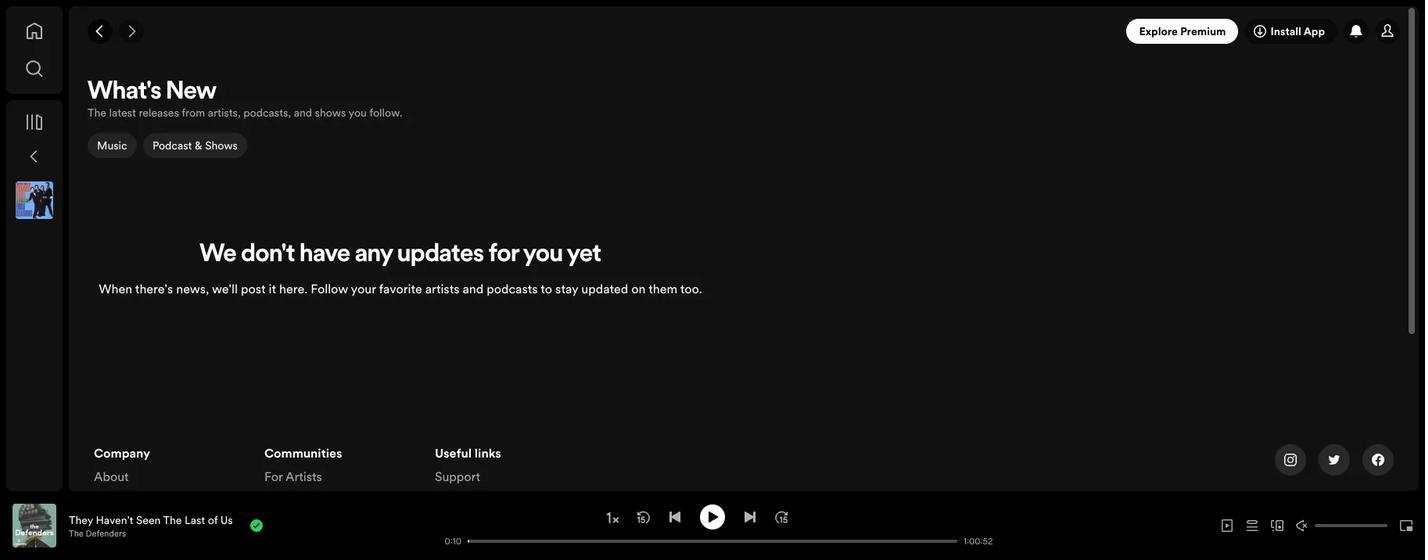 Task type: locate. For each thing, give the bounding box(es) containing it.
haven't
[[96, 512, 133, 528]]

and
[[294, 105, 312, 120], [463, 280, 484, 297]]

follow
[[311, 280, 348, 297]]

0 horizontal spatial the
[[69, 528, 84, 539]]

the left latest
[[88, 105, 106, 120]]

0 horizontal spatial you
[[349, 105, 367, 120]]

list containing company
[[94, 445, 246, 532]]

1 vertical spatial you
[[523, 243, 563, 268]]

go forward image
[[125, 25, 138, 38]]

and left shows on the top left of page
[[294, 105, 312, 120]]

0:10
[[445, 536, 462, 547]]

you
[[349, 105, 367, 120], [523, 243, 563, 268]]

explore
[[1140, 23, 1178, 39]]

to
[[541, 280, 552, 297]]

when there's news, we'll post it here. follow your favorite artists and podcasts to stay updated on them too.
[[99, 280, 702, 297]]

artists
[[425, 280, 460, 297]]

here.
[[279, 280, 308, 297]]

we
[[200, 243, 236, 268]]

1 horizontal spatial you
[[523, 243, 563, 268]]

go back image
[[94, 25, 106, 38]]

artists,
[[208, 105, 241, 120]]

yet
[[567, 243, 601, 268]]

you right shows on the top left of page
[[349, 105, 367, 120]]

1 horizontal spatial list
[[264, 445, 416, 560]]

the inside 'what's new the latest releases from artists, podcasts, and shows you follow.'
[[88, 105, 106, 120]]

list
[[94, 445, 246, 532], [264, 445, 416, 560], [435, 445, 587, 509]]

0 vertical spatial you
[[349, 105, 367, 120]]

the
[[88, 105, 106, 120], [163, 512, 182, 528], [69, 528, 84, 539]]

home image
[[25, 22, 44, 41]]

1 horizontal spatial and
[[463, 280, 484, 297]]

releases
[[139, 105, 179, 120]]

last
[[185, 512, 205, 528]]

follow.
[[369, 105, 403, 120]]

you up to
[[523, 243, 563, 268]]

install app link
[[1245, 19, 1338, 44]]

spotify - web player: music for everyone element
[[69, 75, 1419, 560]]

0 horizontal spatial and
[[294, 105, 312, 120]]

what's new the latest releases from artists, podcasts, and shows you follow.
[[88, 80, 403, 120]]

2 horizontal spatial list
[[435, 445, 587, 509]]

1 list from the left
[[94, 445, 246, 532]]

the defenders link
[[69, 528, 126, 539]]

3 list from the left
[[435, 445, 587, 509]]

updates
[[398, 243, 484, 268]]

podcast
[[152, 138, 192, 153]]

twitter image
[[1328, 454, 1341, 467]]

company
[[94, 445, 150, 462]]

connect to a device image
[[1271, 520, 1284, 532]]

2 list from the left
[[264, 445, 416, 560]]

communities for artists
[[264, 445, 342, 485]]

have
[[300, 243, 351, 268]]

skip forward 15 seconds image
[[775, 511, 788, 523]]

group
[[9, 175, 59, 225]]

install
[[1271, 23, 1302, 39]]

post
[[241, 280, 266, 297]]

news,
[[176, 280, 209, 297]]

the left defenders
[[69, 528, 84, 539]]

explore premium
[[1140, 23, 1226, 39]]

company about
[[94, 445, 150, 485]]

1 horizontal spatial the
[[88, 105, 106, 120]]

updated
[[582, 280, 628, 297]]

from
[[182, 105, 205, 120]]

main element
[[6, 6, 63, 491]]

previous image
[[669, 511, 681, 523]]

now playing view image
[[37, 511, 49, 523]]

they haven't seen the last of us the defenders
[[69, 512, 233, 539]]

change speed image
[[605, 510, 620, 526]]

communities
[[264, 445, 342, 462]]

and right artists
[[463, 280, 484, 297]]

we'll
[[212, 280, 238, 297]]

the left "last"
[[163, 512, 182, 528]]

podcasts
[[487, 280, 538, 297]]

about
[[94, 468, 129, 485]]

0 horizontal spatial list
[[94, 445, 246, 532]]

0 vertical spatial and
[[294, 105, 312, 120]]

group inside main element
[[9, 175, 59, 225]]

list containing useful links
[[435, 445, 587, 509]]



Task type: describe. For each thing, give the bounding box(es) containing it.
play image
[[706, 511, 719, 523]]

there's
[[135, 280, 173, 297]]

they haven't seen the last of us link
[[69, 512, 233, 528]]

on
[[632, 280, 646, 297]]

explore premium button
[[1127, 19, 1239, 44]]

latest
[[109, 105, 136, 120]]

artists
[[286, 468, 322, 485]]

when
[[99, 280, 132, 297]]

next image
[[744, 511, 757, 523]]

podcast & shows
[[152, 138, 237, 153]]

for
[[264, 468, 283, 485]]

about link
[[94, 468, 129, 492]]

support
[[435, 468, 480, 485]]

we don't have any updates for you yet
[[200, 243, 601, 268]]

your
[[351, 280, 376, 297]]

what's new image
[[1350, 25, 1363, 38]]

app
[[1304, 23, 1325, 39]]

don't
[[241, 243, 295, 268]]

of
[[208, 512, 218, 528]]

too.
[[680, 280, 702, 297]]

&
[[194, 138, 202, 153]]

Music checkbox
[[88, 133, 137, 158]]

facebook image
[[1372, 454, 1385, 467]]

defenders
[[86, 528, 126, 539]]

player controls element
[[0, 504, 995, 547]]

volume off image
[[1296, 520, 1309, 532]]

support link
[[435, 468, 480, 492]]

useful
[[435, 445, 472, 462]]

they
[[69, 512, 93, 528]]

for artists link
[[264, 468, 322, 492]]

1:00:52
[[964, 536, 993, 547]]

instagram image
[[1285, 454, 1297, 467]]

seen
[[136, 512, 161, 528]]

what's
[[88, 80, 161, 105]]

install app
[[1271, 23, 1325, 39]]

Podcast & Shows checkbox
[[143, 133, 247, 158]]

shows
[[315, 105, 346, 120]]

premium
[[1181, 23, 1226, 39]]

top bar and user menu element
[[69, 6, 1419, 56]]

podcasts,
[[243, 105, 291, 120]]

and inside 'what's new the latest releases from artists, podcasts, and shows you follow.'
[[294, 105, 312, 120]]

now playing: they haven't seen the last of us by the defenders footer
[[13, 504, 430, 548]]

any
[[355, 243, 393, 268]]

shows
[[205, 138, 237, 153]]

you inside 'what's new the latest releases from artists, podcasts, and shows you follow.'
[[349, 105, 367, 120]]

favorite
[[379, 280, 422, 297]]

2 horizontal spatial the
[[163, 512, 182, 528]]

search image
[[25, 59, 44, 78]]

us
[[220, 512, 233, 528]]

stay
[[556, 280, 578, 297]]

1 vertical spatial and
[[463, 280, 484, 297]]

skip back 15 seconds image
[[638, 511, 650, 523]]

new
[[166, 80, 217, 105]]

it
[[269, 280, 276, 297]]

list containing communities
[[264, 445, 416, 560]]

links
[[475, 445, 501, 462]]

them
[[649, 280, 678, 297]]

music
[[97, 138, 127, 153]]

useful links support
[[435, 445, 501, 485]]

for
[[489, 243, 519, 268]]



Task type: vqa. For each thing, say whether or not it's contained in the screenshot.
'0:10'
yes



